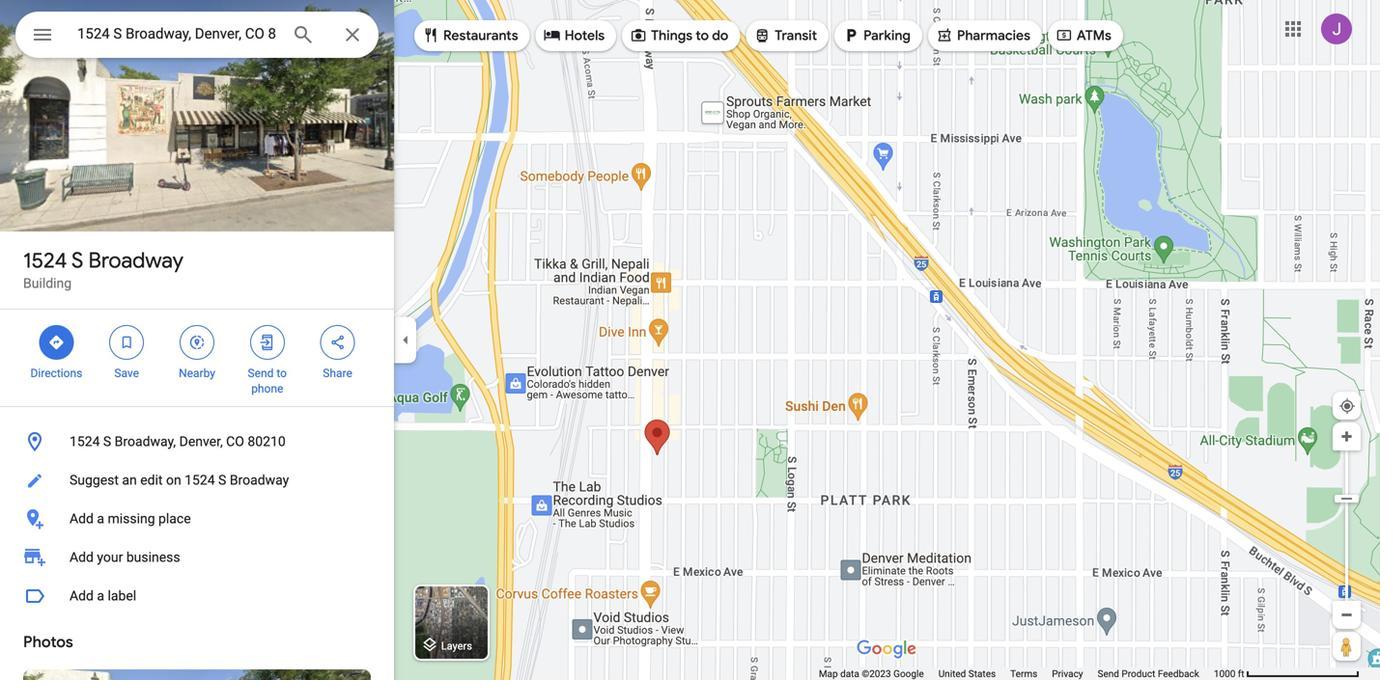 Task type: vqa. For each thing, say whether or not it's contained in the screenshot.
Send associated with Send Product Feedback
yes



Task type: describe. For each thing, give the bounding box(es) containing it.

[[543, 25, 561, 46]]


[[188, 332, 206, 353]]

1524 for broadway
[[23, 247, 67, 274]]

business
[[126, 550, 180, 566]]

terms button
[[1010, 668, 1037, 681]]

a for missing
[[97, 511, 104, 527]]

building
[[23, 276, 72, 292]]

80210
[[248, 434, 286, 450]]

your
[[97, 550, 123, 566]]


[[754, 25, 771, 46]]


[[422, 25, 439, 46]]

ft
[[1238, 669, 1244, 680]]

1524 for broadway,
[[70, 434, 100, 450]]

nearby
[[179, 367, 215, 381]]

 search field
[[15, 12, 379, 62]]

to inside send to phone
[[277, 367, 287, 381]]

google account: jake watembach  
(jake.watembach@adept.ai) image
[[1321, 14, 1352, 45]]

add for add a missing place
[[70, 511, 94, 527]]

send for send to phone
[[248, 367, 274, 381]]

do
[[712, 27, 728, 44]]

label
[[108, 589, 136, 605]]


[[118, 332, 135, 353]]

1524 s broadway, denver, co 80210 button
[[0, 423, 394, 462]]

pharmacies
[[957, 27, 1030, 44]]

map data ©2023 google
[[819, 669, 924, 680]]


[[31, 21, 54, 49]]

1524 inside button
[[185, 473, 215, 489]]

suggest an edit on 1524 s broadway
[[70, 473, 289, 489]]

broadway inside 1524 s broadway building
[[88, 247, 184, 274]]

united states button
[[938, 668, 996, 681]]

add your business
[[70, 550, 180, 566]]

google
[[893, 669, 924, 680]]

 button
[[15, 12, 70, 62]]

terms
[[1010, 669, 1037, 680]]

hotels
[[565, 27, 605, 44]]

phone
[[251, 382, 283, 396]]

collapse side panel image
[[395, 330, 416, 351]]

 hotels
[[543, 25, 605, 46]]


[[630, 25, 647, 46]]

restaurants
[[443, 27, 518, 44]]

s for broadway,
[[103, 434, 111, 450]]

show your location image
[[1339, 398, 1356, 415]]

feedback
[[1158, 669, 1199, 680]]

s inside button
[[218, 473, 226, 489]]

add for add a label
[[70, 589, 94, 605]]

send product feedback
[[1098, 669, 1199, 680]]

1524 s broadway main content
[[0, 0, 394, 681]]

map
[[819, 669, 838, 680]]

product
[[1122, 669, 1155, 680]]

1000
[[1214, 669, 1236, 680]]

 parking
[[842, 25, 911, 46]]

send product feedback button
[[1098, 668, 1199, 681]]

 transit
[[754, 25, 817, 46]]

 atms
[[1056, 25, 1111, 46]]


[[936, 25, 953, 46]]

privacy
[[1052, 669, 1083, 680]]

united
[[938, 669, 966, 680]]

to inside  things to do
[[696, 27, 709, 44]]

data
[[840, 669, 859, 680]]

google maps element
[[0, 0, 1380, 681]]

footer inside google maps element
[[819, 668, 1214, 681]]

parking
[[863, 27, 911, 44]]

suggest
[[70, 473, 119, 489]]



Task type: locate. For each thing, give the bounding box(es) containing it.
s up building
[[71, 247, 83, 274]]

s for broadway
[[71, 247, 83, 274]]

add left label
[[70, 589, 94, 605]]

send to phone
[[248, 367, 287, 396]]

©2023
[[862, 669, 891, 680]]

None field
[[77, 22, 276, 45]]

add inside 'link'
[[70, 550, 94, 566]]

1000 ft
[[1214, 669, 1244, 680]]

footer containing map data ©2023 google
[[819, 668, 1214, 681]]

show street view coverage image
[[1333, 633, 1361, 662]]

s inside 1524 s broadway building
[[71, 247, 83, 274]]

1 a from the top
[[97, 511, 104, 527]]

2 vertical spatial s
[[218, 473, 226, 489]]

send up phone
[[248, 367, 274, 381]]

a
[[97, 511, 104, 527], [97, 589, 104, 605]]

0 horizontal spatial 1524
[[23, 247, 67, 274]]

 restaurants
[[422, 25, 518, 46]]

1 horizontal spatial 1524
[[70, 434, 100, 450]]

add for add your business
[[70, 550, 94, 566]]


[[48, 332, 65, 353]]

1 horizontal spatial broadway
[[230, 473, 289, 489]]

a for label
[[97, 589, 104, 605]]

2 vertical spatial 1524
[[185, 473, 215, 489]]

share
[[323, 367, 352, 381]]

s left broadway,
[[103, 434, 111, 450]]

0 vertical spatial broadway
[[88, 247, 184, 274]]

1524
[[23, 247, 67, 274], [70, 434, 100, 450], [185, 473, 215, 489]]

1 vertical spatial s
[[103, 434, 111, 450]]

united states
[[938, 669, 996, 680]]

photos
[[23, 633, 73, 653]]


[[1056, 25, 1073, 46]]

save
[[114, 367, 139, 381]]

to up phone
[[277, 367, 287, 381]]

zoom out image
[[1340, 608, 1354, 623]]

1524 s broadway, denver, co 80210
[[70, 434, 286, 450]]

2 vertical spatial add
[[70, 589, 94, 605]]

1 vertical spatial a
[[97, 589, 104, 605]]

0 horizontal spatial broadway
[[88, 247, 184, 274]]

a left missing
[[97, 511, 104, 527]]

0 vertical spatial to
[[696, 27, 709, 44]]

layers
[[441, 641, 472, 653]]

1524 up building
[[23, 247, 67, 274]]

s down co
[[218, 473, 226, 489]]

1 vertical spatial broadway
[[230, 473, 289, 489]]

0 vertical spatial 1524
[[23, 247, 67, 274]]

1524 right on
[[185, 473, 215, 489]]

broadway down 80210 in the bottom left of the page
[[230, 473, 289, 489]]

send for send product feedback
[[1098, 669, 1119, 680]]

1 vertical spatial 1524
[[70, 434, 100, 450]]

0 vertical spatial a
[[97, 511, 104, 527]]

a left label
[[97, 589, 104, 605]]

add down suggest
[[70, 511, 94, 527]]

denver,
[[179, 434, 223, 450]]

add a label button
[[0, 578, 394, 616]]

0 horizontal spatial to
[[277, 367, 287, 381]]

zoom in image
[[1340, 430, 1354, 444]]

1 vertical spatial to
[[277, 367, 287, 381]]

add
[[70, 511, 94, 527], [70, 550, 94, 566], [70, 589, 94, 605]]

add a label
[[70, 589, 136, 605]]

1 horizontal spatial to
[[696, 27, 709, 44]]

3 add from the top
[[70, 589, 94, 605]]

1000 ft button
[[1214, 669, 1360, 680]]

0 vertical spatial add
[[70, 511, 94, 527]]

privacy button
[[1052, 668, 1083, 681]]

1 horizontal spatial s
[[103, 434, 111, 450]]

broadway,
[[115, 434, 176, 450]]

directions
[[30, 367, 82, 381]]

edit
[[140, 473, 163, 489]]

2 a from the top
[[97, 589, 104, 605]]

none field inside '1524 s broadway, denver, co 80210' field
[[77, 22, 276, 45]]

s
[[71, 247, 83, 274], [103, 434, 111, 450], [218, 473, 226, 489]]

things
[[651, 27, 693, 44]]

0 horizontal spatial s
[[71, 247, 83, 274]]

missing
[[108, 511, 155, 527]]

states
[[968, 669, 996, 680]]

broadway up ''
[[88, 247, 184, 274]]

actions for 1524 s broadway region
[[0, 310, 394, 407]]

add a missing place button
[[0, 500, 394, 539]]


[[329, 332, 346, 353]]

co
[[226, 434, 244, 450]]

footer
[[819, 668, 1214, 681]]

1 horizontal spatial send
[[1098, 669, 1119, 680]]

send inside send to phone
[[248, 367, 274, 381]]

1 vertical spatial send
[[1098, 669, 1119, 680]]

1 vertical spatial add
[[70, 550, 94, 566]]

1524 inside 1524 s broadway building
[[23, 247, 67, 274]]

place
[[158, 511, 191, 527]]

s inside button
[[103, 434, 111, 450]]

send
[[248, 367, 274, 381], [1098, 669, 1119, 680]]

to
[[696, 27, 709, 44], [277, 367, 287, 381]]

0 horizontal spatial send
[[248, 367, 274, 381]]

 things to do
[[630, 25, 728, 46]]

2 horizontal spatial s
[[218, 473, 226, 489]]

1524 inside button
[[70, 434, 100, 450]]

1 add from the top
[[70, 511, 94, 527]]

suggest an edit on 1524 s broadway button
[[0, 462, 394, 500]]

1524 S Broadway, Denver, CO 80210 field
[[15, 12, 379, 58]]

send inside send product feedback "button"
[[1098, 669, 1119, 680]]

 pharmacies
[[936, 25, 1030, 46]]

transit
[[775, 27, 817, 44]]

on
[[166, 473, 181, 489]]

1524 up suggest
[[70, 434, 100, 450]]

broadway inside button
[[230, 473, 289, 489]]

0 vertical spatial send
[[248, 367, 274, 381]]


[[259, 332, 276, 353]]

send left product
[[1098, 669, 1119, 680]]

2 horizontal spatial 1524
[[185, 473, 215, 489]]

atms
[[1077, 27, 1111, 44]]

broadway
[[88, 247, 184, 274], [230, 473, 289, 489]]

add your business link
[[0, 539, 394, 578]]

2 add from the top
[[70, 550, 94, 566]]

add a missing place
[[70, 511, 191, 527]]

add left your
[[70, 550, 94, 566]]

1524 s broadway building
[[23, 247, 184, 292]]

an
[[122, 473, 137, 489]]


[[842, 25, 860, 46]]

0 vertical spatial s
[[71, 247, 83, 274]]

to left do
[[696, 27, 709, 44]]



